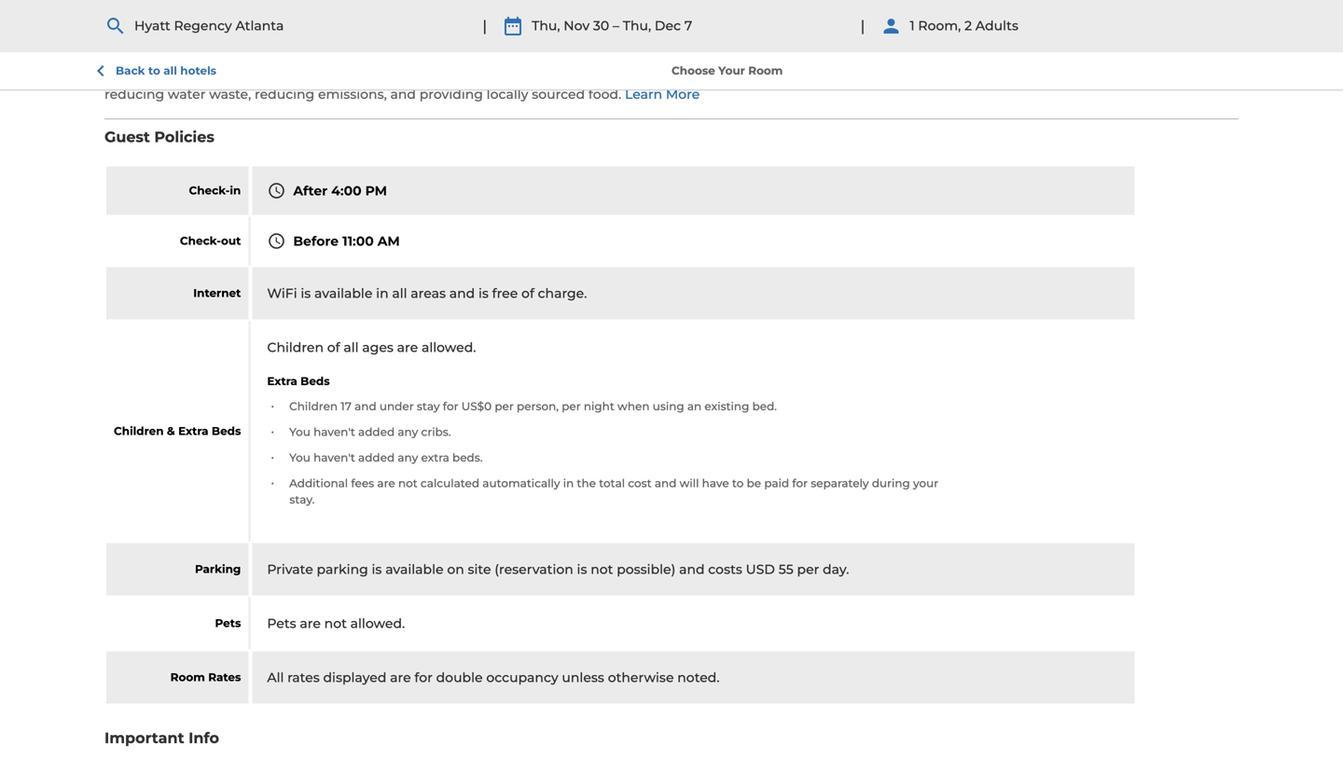 Task type: locate. For each thing, give the bounding box(es) containing it.
0 vertical spatial any
[[398, 426, 418, 439]]

0 vertical spatial added
[[358, 426, 395, 439]]

choose your room
[[672, 64, 783, 78]]

7
[[685, 18, 693, 34]]

to inside additional fees are not calculated automatically in the total cost and will have to be paid for separately during your stay.
[[733, 477, 744, 491]]

booking.com's
[[499, 68, 597, 84]]

per right 55
[[798, 562, 820, 578]]

$ left the 832
[[987, 21, 992, 30]]

2 reducing from the left
[[255, 86, 315, 102]]

about
[[507, 18, 548, 34]]

for left the double
[[415, 670, 433, 686]]

in inside after 4:00 pm row
[[230, 184, 241, 198]]

all left ages
[[344, 340, 359, 356]]

0 vertical spatial all
[[164, 64, 177, 77]]

2 horizontal spatial all
[[392, 286, 407, 302]]

cribs.
[[421, 426, 451, 439]]

0 vertical spatial children
[[267, 340, 324, 356]]

for right paid
[[793, 477, 808, 491]]

1 vertical spatial any
[[398, 451, 418, 465]]

0 horizontal spatial for
[[415, 670, 433, 686]]

existing
[[705, 400, 750, 413]]

4:00
[[331, 183, 362, 199]]

children of all ages are allowed. row
[[106, 322, 1137, 542]]

1 | from the left
[[483, 17, 487, 35]]

0 horizontal spatial allowed.
[[351, 616, 405, 632]]

available down before 11:00 am
[[315, 286, 373, 302]]

available
[[315, 286, 373, 302], [386, 562, 444, 578]]

rates
[[288, 670, 320, 686]]

in inside wifi is available in all areas and is free of charge. row
[[376, 286, 389, 302]]

and left will at the right of page
[[655, 477, 677, 491]]

per left night
[[562, 400, 581, 413]]

in up locally
[[483, 68, 496, 84]]

to right the committed
[[264, 68, 277, 84]]

check- for after 4:00 pm
[[189, 184, 230, 198]]

1 vertical spatial not
[[591, 562, 614, 578]]

this left hotel
[[105, 68, 131, 84]]

calculated
[[421, 477, 480, 491]]

1 vertical spatial beds
[[212, 425, 241, 438]]

& inside button
[[194, 18, 203, 34]]

1 horizontal spatial extra
[[267, 375, 298, 388]]

check- inside before 11:00 am 'row'
[[180, 234, 221, 248]]

17
[[341, 400, 352, 413]]

1 vertical spatial check-
[[180, 234, 221, 248]]

tab list
[[105, 0, 748, 50]]

children 17 and under stay for us$0 per person, per night when using an existing bed.
[[289, 400, 777, 413]]

30
[[593, 18, 610, 34]]

1 horizontal spatial reducing
[[255, 86, 315, 102]]

allowed. up "displayed"
[[351, 616, 405, 632]]

bed.
[[753, 400, 777, 413]]

hyatt
[[134, 18, 171, 34]]

0 vertical spatial for
[[443, 400, 459, 413]]

added down you haven't added any cribs.
[[358, 451, 395, 465]]

all down "sustainability"
[[164, 64, 177, 77]]

0 vertical spatial room
[[749, 64, 783, 78]]

after
[[293, 183, 328, 199]]

0 vertical spatial beds
[[301, 375, 330, 388]]

learn more button
[[625, 85, 700, 104]]

& inside the "children of all ages are allowed." row
[[167, 425, 175, 438]]

all
[[164, 64, 177, 77], [392, 286, 407, 302], [344, 340, 359, 356]]

& for children
[[167, 425, 175, 438]]

reducing down sustainability
[[255, 86, 315, 102]]

1 horizontal spatial this
[[788, 68, 815, 84]]

1 any from the top
[[398, 426, 418, 439]]

when
[[618, 400, 650, 413]]

check- down check-in
[[180, 234, 221, 248]]

0 horizontal spatial room
[[170, 671, 205, 685]]

0 horizontal spatial reducing
[[105, 86, 164, 102]]

all rates displayed are for double occupancy unless otherwise noted. row
[[106, 652, 1137, 704]]

1 reducing from the left
[[105, 86, 164, 102]]

under
[[380, 400, 414, 413]]

pets for pets
[[215, 617, 241, 631]]

after 4:00 pm
[[293, 183, 387, 199]]

1 horizontal spatial not
[[398, 477, 418, 491]]

children
[[267, 340, 324, 356], [289, 400, 338, 413], [114, 425, 164, 438]]

check- inside after 4:00 pm row
[[189, 184, 230, 198]]

haven't down 17
[[314, 426, 355, 439]]

extra beds
[[267, 375, 330, 388]]

thu, nov 30 – thu, dec 7
[[532, 18, 693, 34]]

per
[[495, 400, 514, 413], [562, 400, 581, 413], [798, 562, 820, 578]]

0 vertical spatial check-
[[189, 184, 230, 198]]

such
[[1167, 68, 1199, 84]]

1 vertical spatial you
[[289, 451, 311, 465]]

to left be at the bottom right of the page
[[733, 477, 744, 491]]

| left 1
[[861, 17, 866, 35]]

of
[[522, 286, 535, 302], [327, 340, 340, 356]]

pets up all
[[267, 616, 296, 632]]

stay
[[417, 400, 440, 413]]

2 horizontal spatial per
[[798, 562, 820, 578]]

means
[[818, 68, 863, 84]]

an
[[688, 400, 702, 413]]

$ right the 832
[[1019, 13, 1026, 27]]

not left possible)
[[591, 562, 614, 578]]

0 vertical spatial extra
[[267, 375, 298, 388]]

1 vertical spatial extra
[[178, 425, 209, 438]]

2 horizontal spatial not
[[591, 562, 614, 578]]

you down extra beds
[[289, 426, 311, 439]]

you for you haven't added any extra beds.
[[289, 451, 311, 465]]

additional
[[289, 477, 348, 491]]

0 horizontal spatial available
[[315, 286, 373, 302]]

all for hotels
[[164, 64, 177, 77]]

any left extra
[[398, 451, 418, 465]]

2 any from the top
[[398, 451, 418, 465]]

available inside "row"
[[386, 562, 444, 578]]

in up the out
[[230, 184, 241, 198]]

is up water
[[172, 68, 182, 84]]

2 you from the top
[[289, 451, 311, 465]]

1 horizontal spatial |
[[861, 17, 866, 35]]

row group
[[106, 167, 1137, 704]]

you up additional
[[289, 451, 311, 465]]

and right 17
[[355, 400, 377, 413]]

1 vertical spatial all
[[392, 286, 407, 302]]

for right stay
[[443, 400, 459, 413]]

to left a
[[979, 68, 993, 84]]

allowed. down "areas"
[[422, 340, 476, 356]]

children & extra beds
[[114, 425, 241, 438]]

1 horizontal spatial available
[[386, 562, 444, 578]]

in inside this hotel is committed to sustainability and participates in booking.com's travel sustainable program. this means they make steps to a more sustainable world such as reducing water waste, reducing emissions, and providing locally sourced food.
[[483, 68, 496, 84]]

2 thu, from the left
[[623, 18, 652, 34]]

room
[[749, 64, 783, 78], [170, 671, 205, 685]]

learn more
[[625, 86, 700, 102]]

of left ages
[[327, 340, 340, 356]]

is left "free"
[[479, 286, 489, 302]]

any down under
[[398, 426, 418, 439]]

to inside button
[[148, 64, 160, 77]]

0 horizontal spatial &
[[167, 425, 175, 438]]

is
[[172, 68, 182, 84], [301, 286, 311, 302], [479, 286, 489, 302], [372, 562, 382, 578], [577, 562, 587, 578]]

to down "sustainability"
[[148, 64, 160, 77]]

wifi is available in all areas and is free of charge. row
[[106, 267, 1137, 320]]

pets up rates
[[215, 617, 241, 631]]

sustainable
[[1046, 68, 1123, 84]]

pm
[[365, 183, 387, 199]]

in left "areas"
[[376, 286, 389, 302]]

1 vertical spatial &
[[167, 425, 175, 438]]

0 vertical spatial allowed.
[[422, 340, 476, 356]]

1 thu, from the left
[[532, 18, 560, 34]]

you haven't added any extra beds.
[[289, 451, 483, 465]]

0 vertical spatial of
[[522, 286, 535, 302]]

after 4:00 pm row
[[106, 167, 1137, 215]]

water
[[168, 86, 206, 102]]

added for cribs.
[[358, 426, 395, 439]]

1 horizontal spatial thu,
[[623, 18, 652, 34]]

pets for pets are not allowed.
[[267, 616, 296, 632]]

2 haven't from the top
[[314, 451, 355, 465]]

0 vertical spatial you
[[289, 426, 311, 439]]

1 vertical spatial for
[[793, 477, 808, 491]]

extra
[[267, 375, 298, 388], [178, 425, 209, 438]]

any for extra
[[398, 451, 418, 465]]

thu, left nov
[[532, 18, 560, 34]]

this hotel is committed to sustainability and participates in booking.com's travel sustainable program. this means they make steps to a more sustainable world such as reducing water waste, reducing emissions, and providing locally sourced food.
[[105, 68, 1217, 102]]

reducing down 'back'
[[105, 86, 164, 102]]

2 | from the left
[[861, 17, 866, 35]]

per right us$0
[[495, 400, 514, 413]]

hyatt regency atlanta
[[134, 18, 284, 34]]

1 horizontal spatial room
[[749, 64, 783, 78]]

not
[[398, 477, 418, 491], [591, 562, 614, 578], [324, 616, 347, 632]]

1 room, 2 adults
[[910, 18, 1019, 34]]

this left means
[[788, 68, 815, 84]]

1 haven't from the top
[[314, 426, 355, 439]]

0 horizontal spatial not
[[324, 616, 347, 632]]

guest policies
[[105, 128, 215, 146]]

haven't up additional
[[314, 451, 355, 465]]

per inside "row"
[[798, 562, 820, 578]]

tab list containing overview & photos
[[105, 0, 748, 50]]

1 horizontal spatial $
[[1019, 13, 1026, 27]]

ages
[[362, 340, 394, 356]]

haven't for you haven't added any extra beds.
[[314, 451, 355, 465]]

check-
[[189, 184, 230, 198], [180, 234, 221, 248]]

1 vertical spatial available
[[386, 562, 444, 578]]

any for cribs.
[[398, 426, 418, 439]]

day.
[[823, 562, 850, 578]]

1 vertical spatial added
[[358, 451, 395, 465]]

room left rates
[[170, 671, 205, 685]]

0 horizontal spatial |
[[483, 17, 487, 35]]

| for 1 room, 2 adults
[[861, 17, 866, 35]]

in left the
[[563, 477, 574, 491]]

all inside back to all hotels button
[[164, 64, 177, 77]]

1 horizontal spatial &
[[194, 18, 203, 34]]

2 vertical spatial not
[[324, 616, 347, 632]]

2 added from the top
[[358, 451, 395, 465]]

to
[[148, 64, 160, 77], [264, 68, 277, 84], [979, 68, 993, 84], [733, 477, 744, 491]]

not down you haven't added any extra beds.
[[398, 477, 418, 491]]

regency
[[174, 18, 232, 34]]

children for children of all ages are allowed.
[[267, 340, 324, 356]]

guest
[[105, 128, 150, 146]]

room right your
[[749, 64, 783, 78]]

back to all hotels button
[[90, 60, 217, 82]]

available left on
[[386, 562, 444, 578]]

2 vertical spatial all
[[344, 340, 359, 356]]

check- for before 11:00 am
[[180, 234, 221, 248]]

1 vertical spatial haven't
[[314, 451, 355, 465]]

for inside additional fees are not calculated automatically in the total cost and will have to be paid for separately during your stay.
[[793, 477, 808, 491]]

are right fees
[[377, 477, 395, 491]]

rates
[[208, 671, 241, 685]]

1 horizontal spatial per
[[562, 400, 581, 413]]

|
[[483, 17, 487, 35], [861, 17, 866, 35]]

a
[[996, 68, 1004, 84]]

0 vertical spatial haven't
[[314, 426, 355, 439]]

reviews button
[[572, 1, 671, 50]]

is right wifi
[[301, 286, 311, 302]]

and left costs
[[680, 562, 705, 578]]

are right "displayed"
[[390, 670, 411, 686]]

1 vertical spatial children
[[289, 400, 338, 413]]

before
[[293, 233, 339, 249]]

any
[[398, 426, 418, 439], [398, 451, 418, 465]]

added up you haven't added any extra beds.
[[358, 426, 395, 439]]

travel
[[601, 68, 639, 84]]

your
[[914, 477, 939, 491]]

0 vertical spatial &
[[194, 18, 203, 34]]

1 horizontal spatial pets
[[267, 616, 296, 632]]

0 horizontal spatial all
[[164, 64, 177, 77]]

&
[[194, 18, 203, 34], [167, 425, 175, 438]]

0 horizontal spatial this
[[105, 68, 131, 84]]

and right "areas"
[[450, 286, 475, 302]]

1 vertical spatial of
[[327, 340, 340, 356]]

1 horizontal spatial for
[[443, 400, 459, 413]]

room rates
[[170, 671, 241, 685]]

0 horizontal spatial pets
[[215, 617, 241, 631]]

1 added from the top
[[358, 426, 395, 439]]

of right "free"
[[522, 286, 535, 302]]

55
[[779, 562, 794, 578]]

1 you from the top
[[289, 426, 311, 439]]

are up rates
[[300, 616, 321, 632]]

0 horizontal spatial thu,
[[532, 18, 560, 34]]

added
[[358, 426, 395, 439], [358, 451, 395, 465]]

added for extra
[[358, 451, 395, 465]]

all inside the "children of all ages are allowed." row
[[344, 340, 359, 356]]

0 vertical spatial not
[[398, 477, 418, 491]]

check- up check-out
[[189, 184, 230, 198]]

not down parking
[[324, 616, 347, 632]]

2 vertical spatial for
[[415, 670, 433, 686]]

thu, right –
[[623, 18, 652, 34]]

all rates displayed are for double occupancy unless otherwise noted.
[[267, 670, 720, 686]]

2 horizontal spatial for
[[793, 477, 808, 491]]

reducing
[[105, 86, 164, 102], [255, 86, 315, 102]]

1 horizontal spatial all
[[344, 340, 359, 356]]

2 vertical spatial children
[[114, 425, 164, 438]]

not inside additional fees are not calculated automatically in the total cost and will have to be paid for separately during your stay.
[[398, 477, 418, 491]]

haven't
[[314, 426, 355, 439], [314, 451, 355, 465]]

private parking is available on site (reservation is not possible) and costs  usd 55 per  day.
[[267, 562, 850, 578]]

choose
[[672, 64, 716, 78]]

0 vertical spatial available
[[315, 286, 373, 302]]

1 vertical spatial room
[[170, 671, 205, 685]]

| left 'about'
[[483, 17, 487, 35]]

all left "areas"
[[392, 286, 407, 302]]

wifi
[[267, 286, 297, 302]]

1 horizontal spatial beds
[[301, 375, 330, 388]]



Task type: describe. For each thing, give the bounding box(es) containing it.
are inside additional fees are not calculated automatically in the total cost and will have to be paid for separately during your stay.
[[377, 477, 395, 491]]

internet
[[193, 287, 241, 300]]

parking
[[317, 562, 368, 578]]

overview & photos
[[128, 18, 253, 34]]

dec
[[655, 18, 681, 34]]

stay.
[[290, 493, 315, 507]]

separately
[[811, 477, 869, 491]]

they
[[867, 68, 896, 84]]

on
[[447, 562, 465, 578]]

sustainability
[[281, 68, 369, 84]]

children of all ages are allowed.
[[267, 340, 476, 356]]

am
[[378, 233, 400, 249]]

food.
[[589, 86, 622, 102]]

check-in
[[189, 184, 241, 198]]

0 horizontal spatial of
[[327, 340, 340, 356]]

steps
[[941, 68, 976, 84]]

(reservation
[[495, 562, 574, 578]]

hotel
[[135, 68, 169, 84]]

paid
[[765, 477, 790, 491]]

sustainability
[[105, 43, 211, 61]]

room inside all rates displayed are for double occupancy unless otherwise noted. row
[[170, 671, 205, 685]]

1 horizontal spatial of
[[522, 286, 535, 302]]

and inside row
[[450, 286, 475, 302]]

photos
[[206, 18, 253, 34]]

occupancy
[[487, 670, 559, 686]]

haven't for you haven't added any cribs.
[[314, 426, 355, 439]]

is inside this hotel is committed to sustainability and participates in booking.com's travel sustainable program. this means they make steps to a more sustainable world such as reducing water waste, reducing emissions, and providing locally sourced food.
[[172, 68, 182, 84]]

total
[[599, 477, 625, 491]]

unless
[[562, 670, 605, 686]]

1
[[910, 18, 915, 34]]

free
[[492, 286, 518, 302]]

sustainable
[[643, 68, 720, 84]]

pets are not allowed. row
[[106, 598, 1137, 650]]

world
[[1126, 68, 1164, 84]]

charge.
[[538, 286, 587, 302]]

are right ages
[[397, 340, 418, 356]]

children for children 17 and under stay for us$0 per person, per night when using an existing bed.
[[289, 400, 338, 413]]

all for ages
[[344, 340, 359, 356]]

additional fees are not calculated automatically in the total cost and will have to be paid for separately during your stay.
[[289, 477, 939, 507]]

during
[[872, 477, 911, 491]]

beds.
[[453, 451, 483, 465]]

cost
[[628, 477, 652, 491]]

emissions,
[[318, 86, 387, 102]]

program.
[[724, 68, 785, 84]]

extra
[[421, 451, 450, 465]]

in inside additional fees are not calculated automatically in the total cost and will have to be paid for separately during your stay.
[[563, 477, 574, 491]]

locally
[[487, 86, 529, 102]]

and inside "row"
[[680, 562, 705, 578]]

important
[[105, 729, 184, 748]]

you haven't added any cribs.
[[289, 426, 451, 439]]

areas
[[411, 286, 446, 302]]

& for overview
[[194, 18, 203, 34]]

is right (reservation
[[577, 562, 587, 578]]

nov
[[564, 18, 590, 34]]

1 this from the left
[[105, 68, 131, 84]]

not inside "row"
[[591, 562, 614, 578]]

all
[[267, 670, 284, 686]]

the
[[577, 477, 596, 491]]

1 vertical spatial allowed.
[[351, 616, 405, 632]]

hotels
[[180, 64, 217, 77]]

atlanta
[[236, 18, 284, 34]]

using
[[653, 400, 685, 413]]

check-out
[[180, 234, 241, 248]]

otherwise
[[608, 670, 674, 686]]

participates
[[401, 68, 480, 84]]

more
[[666, 86, 700, 102]]

832
[[994, 19, 1014, 33]]

is right parking
[[372, 562, 382, 578]]

sourced
[[532, 86, 585, 102]]

out
[[221, 234, 241, 248]]

11:00
[[343, 233, 374, 249]]

1 horizontal spatial allowed.
[[422, 340, 476, 356]]

info
[[189, 729, 219, 748]]

pets are not allowed.
[[267, 616, 405, 632]]

before 11:00 am row
[[106, 217, 1137, 266]]

usd
[[746, 562, 776, 578]]

reviews
[[594, 18, 649, 34]]

fees
[[351, 477, 374, 491]]

private
[[267, 562, 313, 578]]

overview
[[128, 18, 190, 34]]

committed
[[186, 68, 260, 84]]

back to all hotels
[[116, 64, 217, 77]]

row group containing after 4:00 pm
[[106, 167, 1137, 704]]

0 horizontal spatial $
[[987, 21, 992, 30]]

0 horizontal spatial extra
[[178, 425, 209, 438]]

displayed
[[323, 670, 387, 686]]

2 this from the left
[[788, 68, 815, 84]]

before 11:00 am
[[293, 233, 400, 249]]

0 horizontal spatial beds
[[212, 425, 241, 438]]

all inside wifi is available in all areas and is free of charge. row
[[392, 286, 407, 302]]

back
[[116, 64, 145, 77]]

parking
[[195, 563, 241, 576]]

–
[[613, 18, 620, 34]]

you for you haven't added any cribs.
[[289, 426, 311, 439]]

automatically
[[483, 477, 560, 491]]

person,
[[517, 400, 559, 413]]

not inside row
[[324, 616, 347, 632]]

make
[[900, 68, 937, 84]]

important info
[[105, 729, 219, 748]]

private parking is available on site (reservation is not possible) and costs  usd 55 per  day. row
[[106, 544, 1137, 596]]

0 horizontal spatial per
[[495, 400, 514, 413]]

for inside row
[[415, 670, 433, 686]]

and down participates
[[391, 86, 416, 102]]

room,
[[919, 18, 962, 34]]

and up emissions,
[[372, 68, 398, 84]]

possible)
[[617, 562, 676, 578]]

adults
[[976, 18, 1019, 34]]

wifi is available in all areas and is free of charge.
[[267, 286, 587, 302]]

waste,
[[209, 86, 251, 102]]

| for thu, nov 30 – thu, dec 7
[[483, 17, 487, 35]]

children for children & extra beds
[[114, 425, 164, 438]]

available inside row
[[315, 286, 373, 302]]

and inside additional fees are not calculated automatically in the total cost and will have to be paid for separately during your stay.
[[655, 477, 677, 491]]

as
[[1202, 68, 1217, 84]]



Task type: vqa. For each thing, say whether or not it's contained in the screenshot.
Thu,
yes



